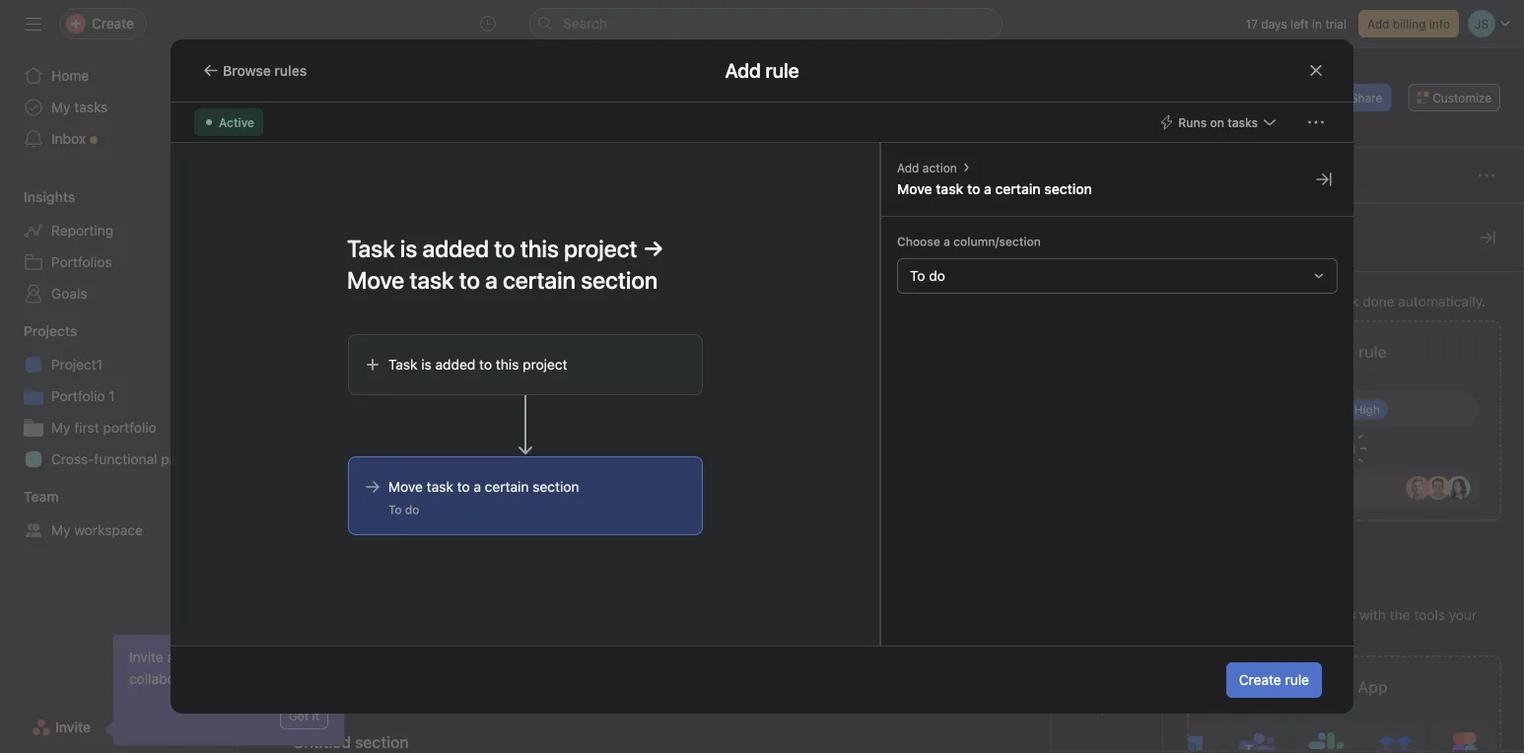 Task type: describe. For each thing, give the bounding box(es) containing it.
high
[[1355, 403, 1380, 417]]

a for add a rule to get your work done automatically.
[[1216, 293, 1224, 310]]

schedule kickoff meeting cell
[[238, 422, 870, 459]]

integrated
[[1223, 607, 1288, 623]]

functional
[[94, 451, 157, 467]]

done
[[1363, 293, 1395, 310]]

1 vertical spatial the
[[1256, 629, 1277, 645]]

assignee
[[878, 215, 928, 229]]

customize
[[1433, 91, 1492, 105]]

insights button
[[0, 187, 75, 207]]

my tasks link
[[12, 92, 225, 123]]

to inside to do dropdown button
[[910, 268, 925, 284]]

rule for create rule
[[1285, 672, 1310, 688]]

1 horizontal spatial task
[[936, 181, 964, 197]]

my workspace link
[[12, 515, 225, 546]]

search list box
[[530, 8, 1003, 39]]

portfolio 1 link
[[12, 381, 225, 412]]

insights element
[[0, 179, 237, 314]]

0 vertical spatial the
[[1390, 607, 1411, 623]]

my tasks
[[51, 99, 108, 115]]

team
[[1187, 629, 1219, 645]]

project inside cross-functional project plan 'link'
[[161, 451, 206, 467]]

status
[[1230, 215, 1265, 229]]

active button
[[194, 108, 263, 136]]

down arrow image
[[519, 395, 533, 455]]

1
[[109, 388, 115, 404]]

portfolio
[[51, 388, 105, 404]]

invite a teammate to start collaborating in asana got it
[[129, 649, 320, 723]]

team button
[[0, 487, 59, 507]]

draft project brief cell
[[238, 387, 870, 423]]

list image
[[273, 72, 297, 96]]

portfolio 1
[[51, 388, 115, 404]]

tasks inside global element
[[74, 99, 108, 115]]

create rule
[[1239, 672, 1310, 688]]

share button
[[1326, 84, 1392, 111]]

workflows
[[1292, 607, 1356, 623]]

reporting link
[[12, 215, 225, 247]]

js button for draft project brief cell cell
[[878, 393, 982, 417]]

close this dialog image
[[1309, 63, 1324, 78]]

build integrated workflows with the tools your team uses the most.
[[1187, 607, 1477, 645]]

add action button
[[897, 159, 957, 177]]

in inside "invite a teammate to start collaborating in asana got it"
[[216, 671, 227, 687]]

rule for add rule
[[1359, 343, 1387, 361]]

add app button
[[1187, 656, 1502, 753]]

a up column/section
[[984, 181, 992, 197]]

task is added to this project
[[389, 356, 568, 373]]

info
[[1430, 17, 1451, 31]]

0 horizontal spatial move task to a certain section
[[389, 479, 579, 495]]

this
[[496, 356, 519, 373]]

priority
[[1112, 215, 1152, 229]]

close details image
[[1480, 230, 1496, 246]]

hide sidebar image
[[26, 16, 41, 32]]

my for my first portfolio
[[51, 420, 71, 436]]

browse rules button
[[194, 57, 316, 84]]

project1 link
[[12, 349, 225, 381]]

invite button
[[19, 710, 104, 746]]

left
[[1291, 17, 1309, 31]]

team
[[24, 489, 59, 505]]

Add a name for this rule text field
[[334, 226, 703, 303]]

js for draft project brief cell cell
[[883, 398, 896, 412]]

close side pane image
[[1316, 172, 1332, 187]]

work
[[1328, 293, 1359, 310]]

0 vertical spatial your
[[1297, 293, 1325, 310]]

cross-functional project plan link
[[12, 444, 237, 475]]

portfolios
[[51, 254, 112, 270]]

automatically.
[[1399, 293, 1486, 310]]

0 vertical spatial in
[[1313, 17, 1322, 31]]

task templates
[[1080, 683, 1135, 715]]

date
[[1021, 215, 1045, 229]]

my for my tasks
[[51, 99, 71, 115]]

add task… row
[[238, 493, 1525, 530]]

active
[[219, 115, 254, 129]]

1 js row from the top
[[238, 387, 1525, 423]]

search
[[563, 15, 607, 32]]

Share timeline with teammates text field
[[312, 466, 517, 486]]

done
[[293, 641, 331, 660]]

js button for cell for the schedule kickoff meeting 'cell'
[[878, 428, 982, 452]]

add app
[[1325, 678, 1388, 697]]

row containing assignee
[[238, 203, 1525, 240]]

create
[[1239, 672, 1282, 688]]

add billing info button
[[1359, 10, 1459, 37]]

0 horizontal spatial do
[[405, 503, 419, 517]]

cell for the schedule kickoff meeting 'cell'
[[986, 422, 1104, 459]]

it
[[312, 709, 320, 723]]

task…
[[346, 503, 383, 520]]

add for add a rule to get your work done automatically.
[[1187, 293, 1213, 310]]

action
[[923, 161, 957, 175]]

untitled for 1st untitled section button
[[293, 261, 351, 280]]

js for cell for the schedule kickoff meeting 'cell'
[[883, 433, 896, 447]]

with
[[1360, 607, 1386, 623]]

due
[[995, 215, 1017, 229]]

add task…
[[317, 503, 383, 520]]

got it button
[[280, 702, 328, 730]]

add for add task…
[[317, 503, 342, 520]]

to inside "invite a teammate to start collaborating in asana got it"
[[246, 649, 259, 666]]

0 vertical spatial move
[[897, 181, 932, 197]]

add a rule to get your work done automatically.
[[1187, 293, 1486, 310]]

add for add billing info
[[1368, 17, 1390, 31]]

1 vertical spatial to do
[[389, 503, 419, 517]]

portfolios link
[[12, 247, 225, 278]]

17 days left in trial
[[1246, 17, 1347, 31]]

teammate
[[178, 649, 242, 666]]

is
[[421, 356, 432, 373]]

inbox
[[51, 131, 86, 147]]

0 vertical spatial rule
[[1228, 293, 1252, 310]]

0 vertical spatial js
[[1240, 91, 1254, 105]]

get
[[1272, 293, 1293, 310]]

cross-functional project plan
[[51, 451, 237, 467]]

app
[[1358, 678, 1388, 697]]

invite for invite
[[55, 719, 91, 736]]

Schedule kickoff meeting text field
[[312, 430, 483, 450]]

Draft project brief text field
[[312, 395, 435, 415]]

due date
[[995, 215, 1045, 229]]

billing
[[1393, 17, 1426, 31]]

search button
[[530, 8, 1003, 39]]

tasks inside dropdown button
[[1228, 115, 1258, 129]]

to down 'schedule kickoff meeting' text box
[[457, 479, 470, 495]]

add action
[[897, 161, 957, 175]]

plan
[[210, 451, 237, 467]]

insights
[[24, 189, 75, 205]]

projects button
[[0, 321, 77, 341]]

2 untitled section button from the top
[[293, 725, 409, 753]]



Task type: vqa. For each thing, say whether or not it's contained in the screenshot.
the rule corresponding to Add rule
yes



Task type: locate. For each thing, give the bounding box(es) containing it.
rule right the create
[[1285, 672, 1310, 688]]

1 horizontal spatial your
[[1449, 607, 1477, 623]]

invite a teammate to start collaborating in asana tooltip
[[107, 635, 344, 746]]

header to do tree grid
[[238, 387, 1525, 530]]

certain down down arrow image
[[485, 479, 529, 495]]

1 horizontal spatial move
[[897, 181, 932, 197]]

add left task…
[[317, 503, 342, 520]]

certain
[[995, 181, 1041, 197], [485, 479, 529, 495]]

3 my from the top
[[51, 522, 71, 538]]

in
[[1313, 17, 1322, 31], [216, 671, 227, 687]]

0 vertical spatial certain
[[995, 181, 1041, 197]]

rule down 'done'
[[1359, 343, 1387, 361]]

rule left get
[[1228, 293, 1252, 310]]

untitled
[[293, 261, 351, 280], [293, 733, 351, 752]]

add for add app
[[1325, 678, 1354, 697]]

in down the teammate
[[216, 671, 227, 687]]

in right the left
[[1313, 17, 1322, 31]]

invite inside invite button
[[55, 719, 91, 736]]

a inside "invite a teammate to start collaborating in asana got it"
[[167, 649, 175, 666]]

2 vertical spatial js
[[883, 433, 896, 447]]

my first portfolio link
[[12, 412, 225, 444]]

create rule button
[[1227, 663, 1322, 698]]

add left action at right
[[897, 161, 920, 175]]

task for task is added to this project
[[389, 356, 418, 373]]

a left get
[[1216, 293, 1224, 310]]

to right task…
[[389, 503, 402, 517]]

17
[[1246, 17, 1258, 31]]

0 horizontal spatial task
[[427, 479, 453, 495]]

task
[[936, 181, 964, 197], [427, 479, 453, 495]]

rule inside "button"
[[1285, 672, 1310, 688]]

task is added to this project button
[[348, 334, 703, 395]]

task for task templates
[[1095, 683, 1120, 697]]

teams element
[[0, 479, 237, 550]]

global element
[[0, 48, 237, 167]]

1 horizontal spatial to do
[[910, 268, 946, 284]]

days
[[1262, 17, 1288, 31]]

row
[[238, 203, 1525, 240], [261, 239, 1501, 241], [238, 295, 1525, 332], [238, 458, 1525, 494], [238, 584, 1525, 621], [238, 675, 1525, 713]]

tasks
[[74, 99, 108, 115], [1228, 115, 1258, 129]]

tasks right on
[[1228, 115, 1258, 129]]

0 horizontal spatial invite
[[55, 719, 91, 736]]

0 horizontal spatial in
[[216, 671, 227, 687]]

invite for invite a teammate to start collaborating in asana got it
[[129, 649, 163, 666]]

a
[[984, 181, 992, 197], [944, 235, 951, 249], [1216, 293, 1224, 310], [474, 479, 481, 495], [167, 649, 175, 666]]

task up templates
[[1095, 683, 1120, 697]]

project1
[[51, 356, 103, 373]]

to up asana
[[246, 649, 259, 666]]

0 vertical spatial my
[[51, 99, 71, 115]]

1 vertical spatial rule
[[1359, 343, 1387, 361]]

inbox link
[[12, 123, 225, 155]]

cross-
[[51, 451, 94, 467]]

js
[[1240, 91, 1254, 105], [883, 398, 896, 412], [883, 433, 896, 447]]

project left plan
[[161, 451, 206, 467]]

to do down the "choose"
[[910, 268, 946, 284]]

2 vertical spatial js button
[[878, 428, 982, 452]]

do
[[929, 268, 946, 284], [405, 503, 419, 517]]

collapse task list for this section image
[[267, 643, 283, 659]]

task left is
[[389, 356, 418, 373]]

1 vertical spatial do
[[405, 503, 419, 517]]

2 horizontal spatial rule
[[1359, 343, 1387, 361]]

my inside global element
[[51, 99, 71, 115]]

add for add rule
[[1326, 343, 1355, 361]]

move down 'schedule kickoff meeting' text box
[[389, 479, 423, 495]]

add billing info
[[1368, 17, 1451, 31]]

project inside task is added to this project popup button
[[523, 356, 568, 373]]

1 vertical spatial to
[[389, 503, 402, 517]]

0 vertical spatial untitled section button
[[293, 252, 409, 288]]

reporting
[[51, 222, 114, 239]]

to
[[910, 268, 925, 284], [389, 503, 402, 517]]

0 horizontal spatial your
[[1297, 293, 1325, 310]]

task
[[389, 356, 418, 373], [1095, 683, 1120, 697]]

1 vertical spatial move
[[389, 479, 423, 495]]

uses
[[1223, 629, 1253, 645]]

portfolio
[[103, 420, 157, 436]]

0 horizontal spatial rule
[[1228, 293, 1252, 310]]

my down team
[[51, 522, 71, 538]]

1 horizontal spatial tasks
[[1228, 115, 1258, 129]]

project
[[523, 356, 568, 373], [161, 451, 206, 467]]

task down 'schedule kickoff meeting' text box
[[427, 479, 453, 495]]

1 horizontal spatial move task to a certain section
[[897, 181, 1092, 197]]

collapse task list for this section image
[[267, 735, 283, 750]]

got
[[289, 709, 309, 723]]

add task… button
[[317, 501, 383, 523]]

add for add action
[[897, 161, 920, 175]]

trial
[[1326, 17, 1347, 31]]

task inside popup button
[[389, 356, 418, 373]]

asana
[[231, 671, 270, 687]]

your right the tools
[[1449, 607, 1477, 623]]

my inside projects element
[[51, 420, 71, 436]]

3 cell from the top
[[986, 458, 1104, 494]]

my inside "teams" "element"
[[51, 522, 71, 538]]

your inside the build integrated workflows with the tools your team uses the most.
[[1449, 607, 1477, 623]]

projects
[[24, 323, 77, 339]]

0 vertical spatial untitled section
[[293, 261, 409, 280]]

0 horizontal spatial to
[[389, 503, 402, 517]]

0 horizontal spatial project
[[161, 451, 206, 467]]

1 horizontal spatial in
[[1313, 17, 1322, 31]]

0 vertical spatial to do
[[910, 268, 946, 284]]

certain up due date
[[995, 181, 1041, 197]]

a down the schedule kickoff meeting 'cell'
[[474, 479, 481, 495]]

2 my from the top
[[51, 420, 71, 436]]

1 vertical spatial untitled
[[293, 733, 351, 752]]

2 js row from the top
[[238, 422, 1525, 459]]

2 untitled from the top
[[293, 733, 351, 752]]

1 vertical spatial invite
[[55, 719, 91, 736]]

a right the "choose"
[[944, 235, 951, 249]]

done button
[[293, 633, 331, 669]]

1 vertical spatial js
[[883, 398, 896, 412]]

0 vertical spatial task
[[936, 181, 964, 197]]

1 vertical spatial task
[[427, 479, 453, 495]]

my
[[51, 99, 71, 115], [51, 420, 71, 436], [51, 522, 71, 538]]

do down "share timeline with teammates" text field
[[405, 503, 419, 517]]

task inside task templates
[[1095, 683, 1120, 697]]

do inside dropdown button
[[929, 268, 946, 284]]

js button
[[1235, 86, 1259, 109], [878, 393, 982, 417], [878, 428, 982, 452]]

0 vertical spatial untitled
[[293, 261, 351, 280]]

1 horizontal spatial project
[[523, 356, 568, 373]]

customize button
[[1408, 84, 1501, 111]]

move task to a certain section down down arrow image
[[389, 479, 579, 495]]

collaborating
[[129, 671, 212, 687]]

to
[[967, 181, 981, 197], [1255, 293, 1268, 310], [479, 356, 492, 373], [457, 479, 470, 495], [246, 649, 259, 666]]

do down the "choose"
[[929, 268, 946, 284]]

choose
[[897, 235, 941, 249]]

share
[[1351, 91, 1383, 105]]

added
[[435, 356, 476, 373]]

1 untitled from the top
[[293, 261, 351, 280]]

js row
[[238, 387, 1525, 423], [238, 422, 1525, 459]]

projects element
[[0, 314, 237, 479]]

2 vertical spatial rule
[[1285, 672, 1310, 688]]

add rule
[[725, 59, 799, 82]]

1 horizontal spatial invite
[[129, 649, 163, 666]]

to inside popup button
[[479, 356, 492, 373]]

column/section
[[954, 235, 1041, 249]]

cell
[[986, 387, 1104, 423], [986, 422, 1104, 459], [986, 458, 1104, 494]]

home link
[[12, 60, 225, 92]]

1 vertical spatial your
[[1449, 607, 1477, 623]]

add inside button
[[1325, 678, 1354, 697]]

a up the collaborating
[[167, 649, 175, 666]]

1 vertical spatial untitled section
[[293, 733, 409, 752]]

move
[[897, 181, 932, 197], [389, 479, 423, 495]]

invite inside "invite a teammate to start collaborating in asana got it"
[[129, 649, 163, 666]]

a for invite a teammate to start collaborating in asana got it
[[167, 649, 175, 666]]

1 vertical spatial move task to a certain section
[[389, 479, 579, 495]]

1 vertical spatial in
[[216, 671, 227, 687]]

1 vertical spatial my
[[51, 420, 71, 436]]

to left this
[[479, 356, 492, 373]]

untitled section
[[293, 261, 409, 280], [293, 733, 409, 752]]

0 vertical spatial invite
[[129, 649, 163, 666]]

move task to a certain section
[[897, 181, 1092, 197], [389, 479, 579, 495]]

0 horizontal spatial move
[[389, 479, 423, 495]]

workspace
[[74, 522, 143, 538]]

goals
[[51, 285, 87, 302]]

my left first
[[51, 420, 71, 436]]

1 untitled section from the top
[[293, 261, 409, 280]]

2 vertical spatial my
[[51, 522, 71, 538]]

2 untitled section from the top
[[293, 733, 409, 752]]

0 horizontal spatial certain
[[485, 479, 529, 495]]

to do down "share timeline with teammates" text field
[[389, 503, 419, 517]]

untitled for second untitled section button
[[293, 733, 351, 752]]

the down integrated
[[1256, 629, 1277, 645]]

1 horizontal spatial certain
[[995, 181, 1041, 197]]

to do button
[[897, 258, 1338, 294]]

0 vertical spatial task
[[389, 356, 418, 373]]

my up inbox
[[51, 99, 71, 115]]

my for my workspace
[[51, 522, 71, 538]]

to down the "choose"
[[910, 268, 925, 284]]

templates
[[1080, 701, 1135, 715]]

0 vertical spatial project
[[523, 356, 568, 373]]

move task to a certain section up due
[[897, 181, 1092, 197]]

1 vertical spatial js button
[[878, 393, 982, 417]]

untitled section button
[[293, 252, 409, 288], [293, 725, 409, 753]]

1 horizontal spatial do
[[929, 268, 946, 284]]

move down add action 'button'
[[897, 181, 932, 197]]

1 my from the top
[[51, 99, 71, 115]]

1 untitled section button from the top
[[293, 252, 409, 288]]

0 horizontal spatial to do
[[389, 503, 419, 517]]

0 vertical spatial move task to a certain section
[[897, 181, 1092, 197]]

1 vertical spatial certain
[[485, 479, 529, 495]]

None text field
[[320, 66, 588, 102]]

my first portfolio
[[51, 420, 157, 436]]

1 vertical spatial untitled section button
[[293, 725, 409, 753]]

1 horizontal spatial the
[[1390, 607, 1411, 623]]

on
[[1210, 115, 1225, 129]]

my workspace
[[51, 522, 143, 538]]

add down work
[[1326, 343, 1355, 361]]

most.
[[1281, 629, 1316, 645]]

add rule
[[1326, 343, 1387, 361]]

share timeline with teammates cell
[[238, 458, 870, 494]]

1 vertical spatial project
[[161, 451, 206, 467]]

your right get
[[1297, 293, 1325, 310]]

add left app
[[1325, 678, 1354, 697]]

add left billing
[[1368, 17, 1390, 31]]

0 vertical spatial js button
[[1235, 86, 1259, 109]]

choose a column/section
[[897, 235, 1041, 249]]

0 vertical spatial to
[[910, 268, 925, 284]]

1 cell from the top
[[986, 387, 1104, 423]]

0 horizontal spatial the
[[1256, 629, 1277, 645]]

add inside 'button'
[[897, 161, 920, 175]]

0 horizontal spatial tasks
[[74, 99, 108, 115]]

1 horizontal spatial to
[[910, 268, 925, 284]]

add
[[1368, 17, 1390, 31], [897, 161, 920, 175], [1187, 293, 1213, 310], [1326, 343, 1355, 361], [317, 503, 342, 520], [1325, 678, 1354, 697]]

a for choose a column/section
[[944, 235, 951, 249]]

cell for draft project brief cell
[[986, 387, 1104, 423]]

task down action at right
[[936, 181, 964, 197]]

runs
[[1179, 115, 1207, 129]]

project right this
[[523, 356, 568, 373]]

add inside row
[[317, 503, 342, 520]]

browse rules
[[223, 62, 307, 78]]

0 horizontal spatial task
[[389, 356, 418, 373]]

1 horizontal spatial rule
[[1285, 672, 1310, 688]]

1 vertical spatial task
[[1095, 683, 1120, 697]]

tasks down the "home"
[[74, 99, 108, 115]]

0 vertical spatial do
[[929, 268, 946, 284]]

2 cell from the top
[[986, 422, 1104, 459]]

to left get
[[1255, 293, 1268, 310]]

the right with
[[1390, 607, 1411, 623]]

to do inside to do dropdown button
[[910, 268, 946, 284]]

to up choose a column/section
[[967, 181, 981, 197]]

1 horizontal spatial task
[[1095, 683, 1120, 697]]

add left get
[[1187, 293, 1213, 310]]

first
[[74, 420, 99, 436]]



